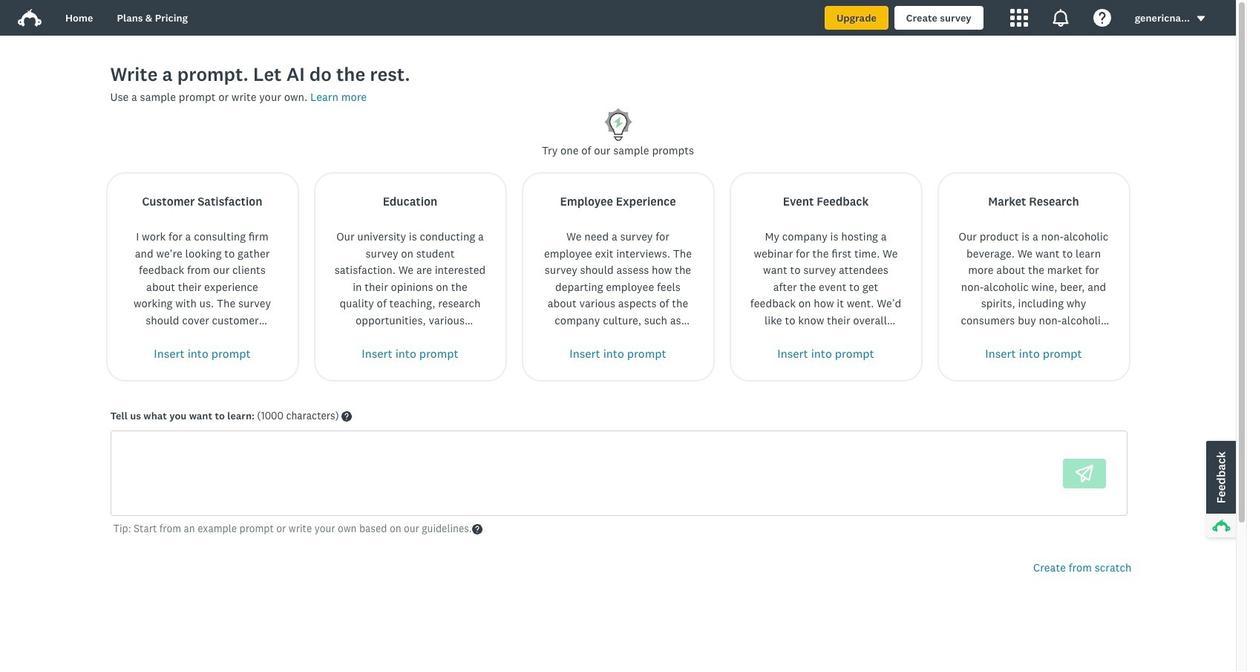 Task type: vqa. For each thing, say whether or not it's contained in the screenshot.
first "Products Icon" from the left
no



Task type: locate. For each thing, give the bounding box(es) containing it.
dropdown arrow icon image
[[1196, 14, 1206, 24], [1197, 16, 1205, 21]]

hover for help content image
[[472, 524, 482, 534]]

1 brand logo image from the top
[[18, 6, 42, 30]]

help icon image
[[1093, 9, 1111, 27]]

products icon image
[[1010, 9, 1028, 27], [1010, 9, 1028, 27]]

brand logo image
[[18, 6, 42, 30], [18, 9, 42, 27]]



Task type: describe. For each thing, give the bounding box(es) containing it.
2 brand logo image from the top
[[18, 9, 42, 27]]

notification center icon image
[[1052, 9, 1069, 27]]

hover for help content image
[[342, 412, 352, 422]]

light bulb with lightning bolt inside showing a new idea image
[[600, 106, 636, 142]]



